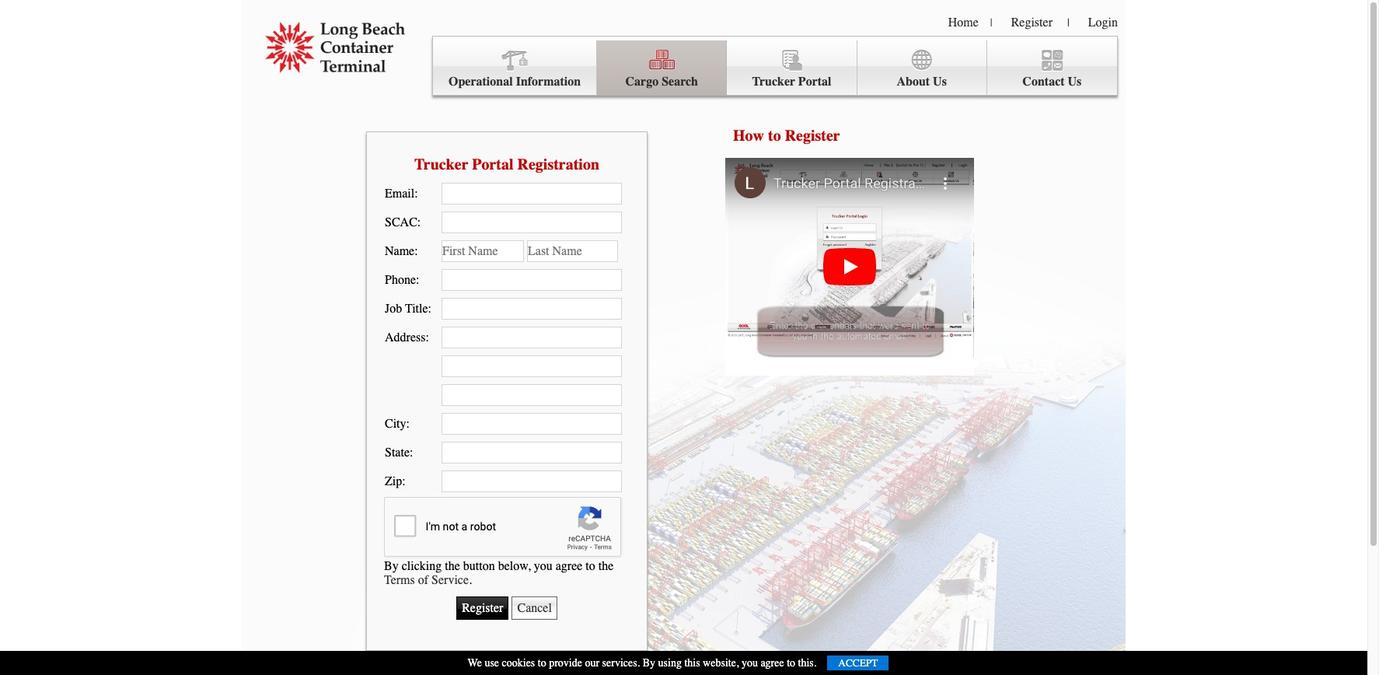 Task type: describe. For each thing, give the bounding box(es) containing it.
contact
[[1023, 75, 1065, 89]]

by clicking the button below, you agree to the terms of service .
[[384, 559, 614, 587]]

cancel
[[518, 601, 552, 615]]

1 | from the left
[[991, 16, 993, 30]]

clicking
[[402, 559, 442, 573]]

we
[[468, 656, 482, 670]]

to right cookies
[[538, 656, 547, 670]]

name :
[[385, 244, 418, 258]]

Name text field
[[442, 240, 524, 262]]

state
[[385, 446, 410, 460]]

title
[[405, 302, 428, 316]]

Job Title text field
[[442, 298, 622, 320]]

: for email :
[[415, 187, 418, 201]]

search
[[662, 75, 698, 89]]

service
[[432, 573, 469, 587]]

home link
[[949, 16, 979, 30]]

using
[[658, 656, 682, 670]]

you inside by clicking the button below, you agree to the terms of service .
[[534, 559, 553, 573]]

State text field
[[442, 442, 622, 464]]

this
[[685, 656, 700, 670]]

about
[[897, 75, 930, 89]]

trucker for trucker portal registration
[[414, 155, 468, 173]]

1 horizontal spatial you
[[742, 656, 758, 670]]

: for state :
[[410, 446, 413, 460]]

zip :
[[385, 474, 406, 488]]

accept button
[[828, 656, 889, 670]]

registration
[[518, 155, 600, 173]]

cancel button
[[512, 596, 558, 619]]

information
[[516, 75, 581, 89]]

1 horizontal spatial agree
[[761, 656, 784, 670]]

: for name :
[[415, 244, 418, 258]]

us for about us
[[933, 75, 947, 89]]

about us link
[[857, 40, 987, 96]]

job
[[385, 302, 402, 316]]

operational
[[449, 75, 513, 89]]

trucker for trucker portal
[[752, 75, 796, 89]]

about us
[[897, 75, 947, 89]]

cargo search
[[626, 75, 698, 89]]

to left this.
[[787, 656, 796, 670]]

login link
[[1089, 16, 1118, 30]]

below,
[[498, 559, 531, 573]]

1 vertical spatial by
[[643, 656, 656, 670]]

phone :
[[385, 273, 420, 287]]

this.
[[798, 656, 817, 670]]

button
[[463, 559, 495, 573]]

trucker portal link
[[727, 40, 857, 96]]

job title :
[[385, 302, 432, 316]]

portal for trucker portal registration
[[472, 155, 514, 173]]

by inside by clicking the button below, you agree to the terms of service .
[[384, 559, 399, 573]]

our
[[585, 656, 600, 670]]

zip
[[385, 474, 402, 488]]

: for scac :
[[417, 215, 421, 229]]

how
[[733, 127, 764, 145]]

Address text field
[[442, 327, 622, 348]]

name
[[385, 244, 415, 258]]

email
[[385, 187, 415, 201]]

home
[[949, 16, 979, 30]]

portal for trucker portal
[[799, 75, 832, 89]]

Email text field
[[442, 183, 622, 205]]

: for phone :
[[416, 273, 420, 287]]

terms
[[384, 573, 415, 587]]

: right job
[[428, 302, 432, 316]]

Zip text field
[[442, 471, 622, 492]]

cargo
[[626, 75, 659, 89]]



Task type: vqa. For each thing, say whether or not it's contained in the screenshot.
We
yes



Task type: locate. For each thing, give the bounding box(es) containing it.
provide
[[549, 656, 582, 670]]

use
[[485, 656, 499, 670]]

to right 'how'
[[768, 127, 781, 145]]

: down title
[[426, 331, 429, 345]]

: up state :
[[406, 417, 410, 431]]

: down state :
[[402, 474, 406, 488]]

agree inside by clicking the button below, you agree to the terms of service .
[[556, 559, 583, 573]]

menu bar containing operational information
[[432, 36, 1118, 96]]

0 vertical spatial portal
[[799, 75, 832, 89]]

1 the from the left
[[445, 559, 460, 573]]

agree
[[556, 559, 583, 573], [761, 656, 784, 670]]

1 horizontal spatial |
[[1068, 16, 1070, 30]]

us right about
[[933, 75, 947, 89]]

None text field
[[442, 384, 622, 406]]

to
[[768, 127, 781, 145], [586, 559, 596, 573], [538, 656, 547, 670], [787, 656, 796, 670]]

SCAC text field
[[442, 212, 622, 233]]

you right website,
[[742, 656, 758, 670]]

by left using
[[643, 656, 656, 670]]

agree up "cancel" button
[[556, 559, 583, 573]]

trucker portal registration
[[414, 155, 600, 173]]

to inside by clicking the button below, you agree to the terms of service .
[[586, 559, 596, 573]]

0 vertical spatial by
[[384, 559, 399, 573]]

: down the email :
[[417, 215, 421, 229]]

0 horizontal spatial by
[[384, 559, 399, 573]]

1 horizontal spatial by
[[643, 656, 656, 670]]

1 horizontal spatial us
[[1068, 75, 1082, 89]]

0 horizontal spatial agree
[[556, 559, 583, 573]]

1 vertical spatial agree
[[761, 656, 784, 670]]

Last Name text field
[[527, 240, 618, 262]]

city
[[385, 417, 406, 431]]

address
[[385, 331, 426, 345]]

portal up how to register
[[799, 75, 832, 89]]

| right 'home'
[[991, 16, 993, 30]]

: down city :
[[410, 446, 413, 460]]

operational information
[[449, 75, 581, 89]]

you right below,
[[534, 559, 553, 573]]

0 horizontal spatial us
[[933, 75, 947, 89]]

0 horizontal spatial the
[[445, 559, 460, 573]]

contact us
[[1023, 75, 1082, 89]]

Phone text field
[[442, 269, 622, 291]]

: down scac : at the left top of page
[[415, 244, 418, 258]]

|
[[991, 16, 993, 30], [1068, 16, 1070, 30]]

1 horizontal spatial portal
[[799, 75, 832, 89]]

services.
[[602, 656, 640, 670]]

contact us link
[[987, 40, 1118, 96]]

agree left this.
[[761, 656, 784, 670]]

cargo search menu item
[[597, 40, 727, 96]]

state :
[[385, 446, 413, 460]]

trucker
[[752, 75, 796, 89], [414, 155, 468, 173]]

None text field
[[442, 355, 622, 377]]

of
[[418, 573, 429, 587]]

: for city :
[[406, 417, 410, 431]]

1 vertical spatial portal
[[472, 155, 514, 173]]

address :
[[385, 331, 429, 345]]

cargo search link
[[597, 40, 727, 96]]

portal up email text field
[[472, 155, 514, 173]]

0 horizontal spatial register
[[785, 127, 840, 145]]

register link
[[1012, 16, 1053, 30]]

1 horizontal spatial the
[[599, 559, 614, 573]]

us for contact us
[[1068, 75, 1082, 89]]

:
[[415, 187, 418, 201], [417, 215, 421, 229], [415, 244, 418, 258], [416, 273, 420, 287], [428, 302, 432, 316], [426, 331, 429, 345], [406, 417, 410, 431], [410, 446, 413, 460], [402, 474, 406, 488]]

0 vertical spatial agree
[[556, 559, 583, 573]]

: up scac : at the left top of page
[[415, 187, 418, 201]]

portal
[[799, 75, 832, 89], [472, 155, 514, 173]]

1 vertical spatial trucker
[[414, 155, 468, 173]]

0 vertical spatial you
[[534, 559, 553, 573]]

you
[[534, 559, 553, 573], [742, 656, 758, 670]]

1 horizontal spatial register
[[1012, 16, 1053, 30]]

City text field
[[442, 413, 622, 435]]

0 horizontal spatial you
[[534, 559, 553, 573]]

email :
[[385, 187, 418, 201]]

1 horizontal spatial trucker
[[752, 75, 796, 89]]

0 vertical spatial trucker
[[752, 75, 796, 89]]

2 | from the left
[[1068, 16, 1070, 30]]

.
[[469, 573, 472, 587]]

2 the from the left
[[599, 559, 614, 573]]

by
[[384, 559, 399, 573], [643, 656, 656, 670]]

None submit
[[457, 596, 509, 619]]

terms of service link
[[384, 573, 469, 587]]

trucker portal
[[752, 75, 832, 89]]

: for address :
[[426, 331, 429, 345]]

| left login
[[1068, 16, 1070, 30]]

trucker up the email :
[[414, 155, 468, 173]]

menu bar
[[432, 36, 1118, 96]]

cookies
[[502, 656, 535, 670]]

0 horizontal spatial trucker
[[414, 155, 468, 173]]

login
[[1089, 16, 1118, 30]]

us right contact
[[1068, 75, 1082, 89]]

0 vertical spatial register
[[1012, 16, 1053, 30]]

scac
[[385, 215, 417, 229]]

1 vertical spatial register
[[785, 127, 840, 145]]

by left the clicking on the bottom left of the page
[[384, 559, 399, 573]]

: up title
[[416, 273, 420, 287]]

accept
[[839, 657, 878, 669]]

to right below,
[[586, 559, 596, 573]]

: for zip :
[[402, 474, 406, 488]]

1 vertical spatial you
[[742, 656, 758, 670]]

website,
[[703, 656, 739, 670]]

operational information link
[[433, 40, 597, 96]]

register up contact us link on the right
[[1012, 16, 1053, 30]]

0 horizontal spatial portal
[[472, 155, 514, 173]]

register down 'trucker portal' on the right top of page
[[785, 127, 840, 145]]

phone
[[385, 273, 416, 287]]

we use cookies to provide our services. by using this website, you agree to this.
[[468, 656, 817, 670]]

scac :
[[385, 215, 421, 229]]

how to register
[[733, 127, 840, 145]]

the
[[445, 559, 460, 573], [599, 559, 614, 573]]

portal inside menu bar
[[799, 75, 832, 89]]

1 us from the left
[[933, 75, 947, 89]]

us
[[933, 75, 947, 89], [1068, 75, 1082, 89]]

2 us from the left
[[1068, 75, 1082, 89]]

city :
[[385, 417, 410, 431]]

0 horizontal spatial |
[[991, 16, 993, 30]]

register
[[1012, 16, 1053, 30], [785, 127, 840, 145]]

trucker up how to register
[[752, 75, 796, 89]]



